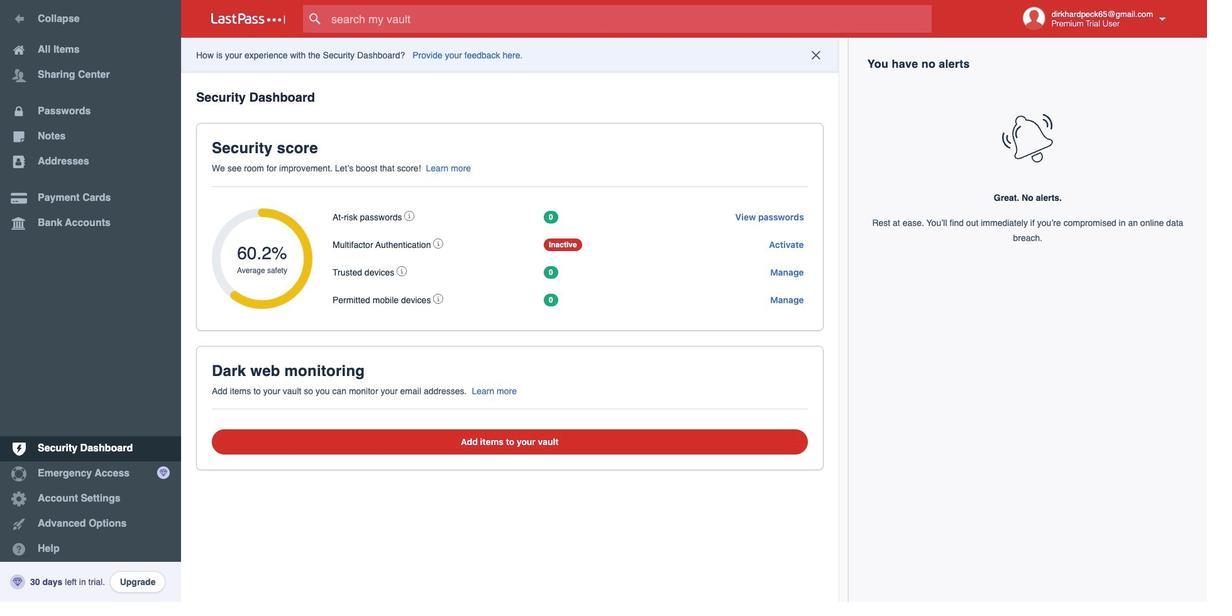 Task type: locate. For each thing, give the bounding box(es) containing it.
Search search field
[[303, 5, 956, 33]]

lastpass image
[[211, 13, 285, 25]]



Task type: describe. For each thing, give the bounding box(es) containing it.
search my vault text field
[[303, 5, 956, 33]]

main navigation navigation
[[0, 0, 181, 603]]



Task type: vqa. For each thing, say whether or not it's contained in the screenshot.
NEW ITEM element
no



